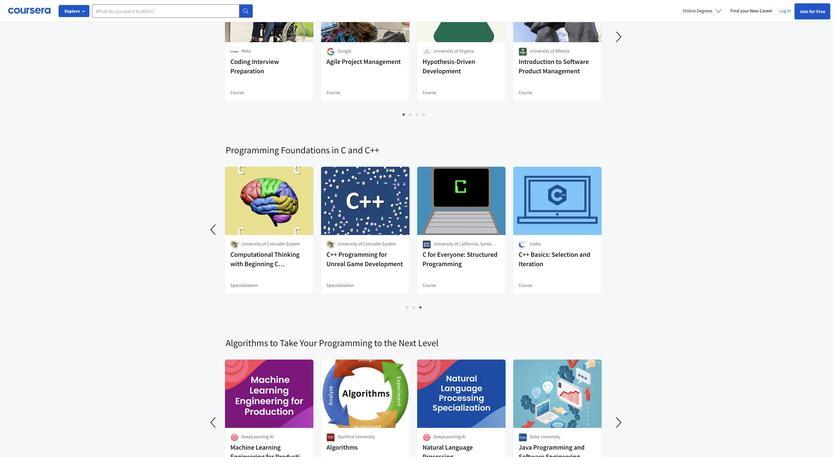 Task type: describe. For each thing, give the bounding box(es) containing it.
1 vertical spatial 1 button
[[404, 304, 411, 311]]

3 button for the topmost 1 button
[[414, 111, 421, 118]]

software inside introduction to software product management
[[563, 57, 589, 66]]

introduction to software product management
[[519, 57, 589, 75]]

in
[[788, 8, 791, 14]]

0 horizontal spatial management
[[364, 57, 401, 66]]

coding interview preparation
[[230, 57, 279, 75]]

introduction
[[519, 57, 555, 66]]

algorithms for algorithms to take your programming to the next level
[[226, 337, 268, 349]]

online degrees button
[[678, 3, 728, 18]]

hypothesis-driven development
[[423, 57, 475, 75]]

of for for
[[454, 241, 458, 247]]

degrees
[[697, 8, 713, 14]]

university for thinking
[[242, 241, 261, 247]]

to for algorithms
[[270, 337, 278, 349]]

join
[[800, 8, 809, 14]]

duke university
[[530, 434, 561, 440]]

foundations
[[281, 144, 330, 156]]

course for coding interview preparation
[[230, 89, 244, 95]]

for inside c++ programming for unreal game development
[[379, 250, 387, 259]]

log in
[[780, 8, 791, 14]]

game
[[347, 260, 363, 268]]

development inside c++ programming for unreal game development
[[365, 260, 403, 268]]

learning
[[256, 443, 281, 452]]

find your new career
[[731, 8, 773, 14]]

deeplearning.ai for language
[[434, 434, 466, 440]]

4 button
[[421, 111, 428, 118]]

coding
[[230, 57, 251, 66]]

university of colorado system for programming
[[338, 241, 396, 247]]

programming inside c++ programming for unreal game development
[[339, 250, 378, 259]]

course for c for everyone: structured programming
[[423, 282, 436, 288]]

google
[[338, 48, 352, 54]]

log in link
[[776, 7, 795, 15]]

course for introduction to software product management
[[519, 89, 533, 95]]

university of virginia image
[[423, 48, 431, 56]]

for inside the c for everyone: structured programming
[[428, 250, 436, 259]]

c for everyone: structured programming
[[423, 250, 498, 268]]

2 for bottom 1 button
[[413, 304, 416, 311]]

product
[[519, 67, 542, 75]]

alberta
[[555, 48, 570, 54]]

programming inside "computational thinking with beginning c programming"
[[230, 269, 270, 277]]

structured
[[467, 250, 498, 259]]

agile project management
[[327, 57, 401, 66]]

university for programming
[[338, 241, 357, 247]]

cruz
[[434, 248, 443, 254]]

unreal
[[327, 260, 346, 268]]

stanford
[[338, 434, 355, 440]]

university of colorado system image
[[327, 241, 335, 249]]

career
[[760, 8, 773, 14]]

codio image
[[519, 241, 526, 249]]

your
[[300, 337, 317, 349]]

computational
[[230, 250, 273, 259]]

google image
[[327, 48, 335, 56]]

3 for the topmost 1 button's 3 button
[[416, 111, 419, 118]]

c inside the c for everyone: structured programming
[[423, 250, 427, 259]]

system for programming
[[382, 241, 396, 247]]

engineering
[[230, 453, 265, 457]]

deeplearning.ai for learning
[[242, 434, 274, 440]]

for inside machine learning engineering for productio
[[266, 453, 274, 457]]

4
[[423, 111, 426, 118]]

take
[[280, 337, 298, 349]]

university of california, santa cruz
[[434, 241, 492, 254]]

selection
[[552, 250, 578, 259]]

0 vertical spatial and
[[348, 144, 363, 156]]

algorithms for algorithms
[[327, 443, 358, 452]]

university for driven
[[434, 48, 454, 54]]

university for to
[[530, 48, 550, 54]]

join for free
[[800, 8, 826, 14]]

management inside introduction to software product management
[[543, 67, 580, 75]]

university of colorado system image
[[230, 241, 239, 249]]

language
[[445, 443, 473, 452]]

natural
[[423, 443, 444, 452]]

santa
[[480, 241, 492, 247]]

driven
[[457, 57, 475, 66]]

and inside c++ basics: selection and iteration
[[580, 250, 591, 259]]

c++ for c++ programming for unreal game development
[[327, 250, 337, 259]]

1 inside programming foundations in c and c++ carousel element
[[406, 304, 409, 311]]

2 for the topmost 1 button
[[410, 111, 412, 118]]

the
[[384, 337, 397, 349]]

of for driven
[[454, 48, 458, 54]]

with
[[230, 260, 243, 268]]

thinking
[[275, 250, 300, 259]]

find
[[731, 8, 740, 14]]

1 horizontal spatial to
[[374, 337, 382, 349]]

algorithms to take your programming to the next level
[[226, 337, 439, 349]]

agile
[[327, 57, 341, 66]]

c++ basics: selection and iteration
[[519, 250, 591, 268]]

computational thinking with beginning c programming
[[230, 250, 300, 277]]

colorado for programming
[[363, 241, 381, 247]]

for inside join for free link
[[810, 8, 816, 14]]

level
[[418, 337, 439, 349]]

previous slide image for programming foundations in c and c++
[[206, 222, 222, 238]]

meta
[[242, 48, 251, 54]]

programming foundations in c and c++ carousel element
[[0, 124, 608, 317]]

virginia
[[459, 48, 474, 54]]

online
[[683, 8, 696, 14]]

explore button
[[59, 5, 89, 17]]

colorado for thinking
[[267, 241, 285, 247]]

of for programming
[[358, 241, 362, 247]]



Task type: vqa. For each thing, say whether or not it's contained in the screenshot.


Task type: locate. For each thing, give the bounding box(es) containing it.
c down thinking
[[275, 260, 278, 268]]

1 vertical spatial list
[[226, 304, 603, 311]]

california,
[[459, 241, 479, 247]]

machine
[[230, 443, 254, 452]]

3 for 3 button corresponding to bottom 1 button
[[420, 304, 422, 311]]

management
[[364, 57, 401, 66], [543, 67, 580, 75]]

development inside hypothesis-driven development
[[423, 67, 461, 75]]

0 vertical spatial algorithms
[[226, 337, 268, 349]]

specialization
[[230, 282, 258, 288], [327, 282, 354, 288]]

of up everyone:
[[454, 241, 458, 247]]

2 inside programming foundations in c and c++ carousel element
[[413, 304, 416, 311]]

software inside the java programming and software engineerin
[[519, 453, 545, 457]]

previous slide image for algorithms to take your programming to the next level
[[206, 415, 222, 431]]

0 vertical spatial c
[[341, 144, 346, 156]]

3 button for bottom 1 button
[[418, 304, 424, 311]]

algorithms
[[226, 337, 268, 349], [327, 443, 358, 452]]

specialization down unreal
[[327, 282, 354, 288]]

course for agile project management
[[327, 89, 340, 95]]

of left alberta
[[551, 48, 555, 54]]

specialization for unreal
[[327, 282, 354, 288]]

0 vertical spatial 2 button
[[408, 111, 414, 118]]

new
[[750, 8, 759, 14]]

system up thinking
[[286, 241, 300, 247]]

3
[[416, 111, 419, 118], [420, 304, 422, 311]]

1 horizontal spatial colorado
[[363, 241, 381, 247]]

project
[[342, 57, 362, 66]]

deeplearning.ai
[[242, 434, 274, 440], [434, 434, 466, 440]]

software down alberta
[[563, 57, 589, 66]]

duke university image
[[519, 433, 527, 442]]

1 previous slide image from the top
[[206, 222, 222, 238]]

0 vertical spatial 2
[[410, 111, 412, 118]]

0 horizontal spatial c++
[[327, 250, 337, 259]]

2 next slide image from the top
[[611, 415, 627, 431]]

next slide image
[[611, 29, 627, 45], [611, 415, 627, 431]]

0 horizontal spatial development
[[365, 260, 403, 268]]

None search field
[[92, 4, 253, 18]]

programming foundations in c and c++
[[226, 144, 380, 156]]

1 horizontal spatial management
[[543, 67, 580, 75]]

your
[[740, 8, 749, 14]]

stanford university
[[338, 434, 375, 440]]

1 horizontal spatial 1
[[406, 304, 409, 311]]

university of california, santa cruz image
[[423, 241, 431, 249]]

2 horizontal spatial c
[[423, 250, 427, 259]]

university for for
[[434, 241, 454, 247]]

0 horizontal spatial system
[[286, 241, 300, 247]]

hypothesis-
[[423, 57, 457, 66]]

log
[[780, 8, 787, 14]]

to
[[556, 57, 562, 66], [270, 337, 278, 349], [374, 337, 382, 349]]

university up computational
[[242, 241, 261, 247]]

university
[[434, 48, 454, 54], [530, 48, 550, 54], [242, 241, 261, 247], [338, 241, 357, 247], [434, 241, 454, 247], [355, 434, 375, 440], [541, 434, 561, 440]]

1 next slide image from the top
[[611, 29, 627, 45]]

1 vertical spatial previous slide image
[[206, 415, 222, 431]]

management right 'project' on the left top of page
[[364, 57, 401, 66]]

natural language processing
[[423, 443, 473, 457]]

programming
[[226, 144, 279, 156], [339, 250, 378, 259], [423, 260, 462, 268], [230, 269, 270, 277], [319, 337, 372, 349], [533, 443, 573, 452]]

0 vertical spatial next slide image
[[611, 29, 627, 45]]

university right stanford
[[355, 434, 375, 440]]

0 vertical spatial list
[[226, 111, 603, 118]]

0 horizontal spatial specialization
[[230, 282, 258, 288]]

development
[[423, 67, 461, 75], [365, 260, 403, 268]]

0 horizontal spatial university of colorado system
[[242, 241, 300, 247]]

0 vertical spatial management
[[364, 57, 401, 66]]

system up c++ programming for unreal game development
[[382, 241, 396, 247]]

of left virginia
[[454, 48, 458, 54]]

1 specialization from the left
[[230, 282, 258, 288]]

course for hypothesis-driven development
[[423, 89, 436, 95]]

c++ inside c++ programming for unreal game development
[[327, 250, 337, 259]]

1 horizontal spatial c
[[341, 144, 346, 156]]

0 horizontal spatial deeplearning.ai
[[242, 434, 274, 440]]

0 vertical spatial 1 button
[[401, 111, 408, 118]]

processing
[[423, 453, 454, 457]]

1 list from the top
[[226, 111, 603, 118]]

university of colorado system for thinking
[[242, 241, 300, 247]]

1 deeplearning.ai image from the left
[[230, 433, 239, 442]]

c++ for c++ basics: selection and iteration
[[519, 250, 530, 259]]

specialization down with
[[230, 282, 258, 288]]

2 list from the top
[[226, 304, 603, 311]]

university of alberta
[[530, 48, 570, 54]]

programming inside the c for everyone: structured programming
[[423, 260, 462, 268]]

of
[[454, 48, 458, 54], [551, 48, 555, 54], [262, 241, 266, 247], [358, 241, 362, 247], [454, 241, 458, 247]]

university of alberta image
[[519, 48, 527, 56]]

2 button for bottom 1 button
[[411, 304, 418, 311]]

java
[[519, 443, 532, 452]]

0 vertical spatial software
[[563, 57, 589, 66]]

1 horizontal spatial deeplearning.ai image
[[423, 433, 431, 442]]

1 horizontal spatial software
[[563, 57, 589, 66]]

colorado up thinking
[[267, 241, 285, 247]]

1 vertical spatial c
[[423, 250, 427, 259]]

course for c++ basics: selection and iteration
[[519, 282, 533, 288]]

1 horizontal spatial development
[[423, 67, 461, 75]]

of for to
[[551, 48, 555, 54]]

development right game
[[365, 260, 403, 268]]

and inside the java programming and software engineerin
[[574, 443, 585, 452]]

c inside "computational thinking with beginning c programming"
[[275, 260, 278, 268]]

to inside introduction to software product management
[[556, 57, 562, 66]]

1 button
[[401, 111, 408, 118], [404, 304, 411, 311]]

preparation
[[230, 67, 264, 75]]

interview
[[252, 57, 279, 66]]

university up introduction
[[530, 48, 550, 54]]

previous slide image
[[206, 222, 222, 238], [206, 415, 222, 431]]

of up c++ programming for unreal game development
[[358, 241, 362, 247]]

system for thinking
[[286, 241, 300, 247]]

c right in in the left top of the page
[[341, 144, 346, 156]]

colorado up c++ programming for unreal game development
[[363, 241, 381, 247]]

to for introduction
[[556, 57, 562, 66]]

2 deeplearning.ai from the left
[[434, 434, 466, 440]]

0 horizontal spatial software
[[519, 453, 545, 457]]

deeplearning.ai up learning
[[242, 434, 274, 440]]

1 vertical spatial 2
[[413, 304, 416, 311]]

join for free link
[[795, 3, 831, 19]]

and
[[348, 144, 363, 156], [580, 250, 591, 259], [574, 443, 585, 452]]

1 vertical spatial 2 button
[[411, 304, 418, 311]]

everyone:
[[437, 250, 466, 259]]

beginning
[[245, 260, 273, 268]]

What do you want to learn? text field
[[92, 4, 240, 18]]

1 vertical spatial algorithms
[[327, 443, 358, 452]]

2 system from the left
[[382, 241, 396, 247]]

1 vertical spatial management
[[543, 67, 580, 75]]

1 horizontal spatial university of colorado system
[[338, 241, 396, 247]]

development down hypothesis-
[[423, 67, 461, 75]]

free
[[817, 8, 826, 14]]

1 university of colorado system from the left
[[242, 241, 300, 247]]

next
[[399, 337, 416, 349]]

list inside programming foundations in c and c++ carousel element
[[226, 304, 603, 311]]

duke
[[530, 434, 540, 440]]

c++ programming for unreal game development
[[327, 250, 403, 268]]

2 button for the topmost 1 button
[[408, 111, 414, 118]]

1 horizontal spatial c++
[[365, 144, 380, 156]]

c down university of california, santa cruz image
[[423, 250, 427, 259]]

c++
[[365, 144, 380, 156], [327, 250, 337, 259], [519, 250, 530, 259]]

for
[[810, 8, 816, 14], [379, 250, 387, 259], [428, 250, 436, 259], [266, 453, 274, 457]]

software
[[563, 57, 589, 66], [519, 453, 545, 457]]

2
[[410, 111, 412, 118], [413, 304, 416, 311]]

programming inside the java programming and software engineerin
[[533, 443, 573, 452]]

to left the take
[[270, 337, 278, 349]]

2 horizontal spatial to
[[556, 57, 562, 66]]

deeplearning.ai image for natural language processing
[[423, 433, 431, 442]]

2 vertical spatial and
[[574, 443, 585, 452]]

1 vertical spatial 1
[[406, 304, 409, 311]]

0 vertical spatial previous slide image
[[206, 222, 222, 238]]

management down alberta
[[543, 67, 580, 75]]

3 button
[[414, 111, 421, 118], [418, 304, 424, 311]]

2 horizontal spatial c++
[[519, 250, 530, 259]]

0 horizontal spatial 1
[[403, 111, 406, 118]]

1 horizontal spatial system
[[382, 241, 396, 247]]

university inside university of california, santa cruz
[[434, 241, 454, 247]]

system
[[286, 241, 300, 247], [382, 241, 396, 247]]

codio
[[530, 241, 541, 247]]

of for thinking
[[262, 241, 266, 247]]

1 horizontal spatial algorithms
[[327, 443, 358, 452]]

1 vertical spatial next slide image
[[611, 415, 627, 431]]

colorado
[[267, 241, 285, 247], [363, 241, 381, 247]]

3 inside programming foundations in c and c++ carousel element
[[420, 304, 422, 311]]

university up hypothesis-
[[434, 48, 454, 54]]

c
[[341, 144, 346, 156], [423, 250, 427, 259], [275, 260, 278, 268]]

software down java
[[519, 453, 545, 457]]

deeplearning.ai image up machine
[[230, 433, 239, 442]]

list
[[226, 111, 603, 118], [226, 304, 603, 311]]

of up computational
[[262, 241, 266, 247]]

1 vertical spatial 3 button
[[418, 304, 424, 311]]

1 deeplearning.ai from the left
[[242, 434, 274, 440]]

coursera image
[[8, 5, 51, 16]]

2 button
[[408, 111, 414, 118], [411, 304, 418, 311]]

deeplearning.ai image for machine learning engineering for productio
[[230, 433, 239, 442]]

1 vertical spatial software
[[519, 453, 545, 457]]

2 vertical spatial c
[[275, 260, 278, 268]]

0 horizontal spatial deeplearning.ai image
[[230, 433, 239, 442]]

basics:
[[531, 250, 551, 259]]

explore
[[64, 8, 80, 14]]

1 colorado from the left
[[267, 241, 285, 247]]

2 colorado from the left
[[363, 241, 381, 247]]

2 deeplearning.ai image from the left
[[423, 433, 431, 442]]

0 vertical spatial development
[[423, 67, 461, 75]]

2 specialization from the left
[[327, 282, 354, 288]]

of inside university of california, santa cruz
[[454, 241, 458, 247]]

0 horizontal spatial to
[[270, 337, 278, 349]]

1 horizontal spatial 2
[[413, 304, 416, 311]]

java programming and software engineerin
[[519, 443, 585, 457]]

1 system from the left
[[286, 241, 300, 247]]

2 previous slide image from the top
[[206, 415, 222, 431]]

1 vertical spatial and
[[580, 250, 591, 259]]

0 vertical spatial 3
[[416, 111, 419, 118]]

specialization for beginning
[[230, 282, 258, 288]]

0 horizontal spatial colorado
[[267, 241, 285, 247]]

deeplearning.ai image up the natural at the bottom of page
[[423, 433, 431, 442]]

2 university of colorado system from the left
[[338, 241, 396, 247]]

0 vertical spatial 3 button
[[414, 111, 421, 118]]

course
[[230, 89, 244, 95], [327, 89, 340, 95], [423, 89, 436, 95], [519, 89, 533, 95], [423, 282, 436, 288], [519, 282, 533, 288]]

1 horizontal spatial specialization
[[327, 282, 354, 288]]

meta image
[[230, 48, 239, 56]]

stanford university image
[[327, 433, 335, 442]]

university up the java programming and software engineerin
[[541, 434, 561, 440]]

university right university of colorado system image
[[338, 241, 357, 247]]

c++ inside c++ basics: selection and iteration
[[519, 250, 530, 259]]

2 button inside programming foundations in c and c++ carousel element
[[411, 304, 418, 311]]

1 horizontal spatial 3
[[420, 304, 422, 311]]

university of virginia
[[434, 48, 474, 54]]

machine learning engineering for productio
[[230, 443, 307, 457]]

find your new career link
[[728, 7, 776, 15]]

online degrees
[[683, 8, 713, 14]]

algorithms to take your programming to the next level carousel element
[[206, 317, 627, 457]]

0 horizontal spatial algorithms
[[226, 337, 268, 349]]

0 horizontal spatial c
[[275, 260, 278, 268]]

deeplearning.ai image
[[230, 433, 239, 442], [423, 433, 431, 442]]

0 horizontal spatial 3
[[416, 111, 419, 118]]

1 vertical spatial development
[[365, 260, 403, 268]]

to down alberta
[[556, 57, 562, 66]]

1 horizontal spatial deeplearning.ai
[[434, 434, 466, 440]]

university of colorado system up thinking
[[242, 241, 300, 247]]

university of colorado system up c++ programming for unreal game development
[[338, 241, 396, 247]]

0 horizontal spatial 2
[[410, 111, 412, 118]]

1 vertical spatial 3
[[420, 304, 422, 311]]

university up cruz
[[434, 241, 454, 247]]

1
[[403, 111, 406, 118], [406, 304, 409, 311]]

0 vertical spatial 1
[[403, 111, 406, 118]]

in
[[332, 144, 339, 156]]

deeplearning.ai up natural language processing
[[434, 434, 466, 440]]

iteration
[[519, 260, 543, 268]]

to left the
[[374, 337, 382, 349]]



